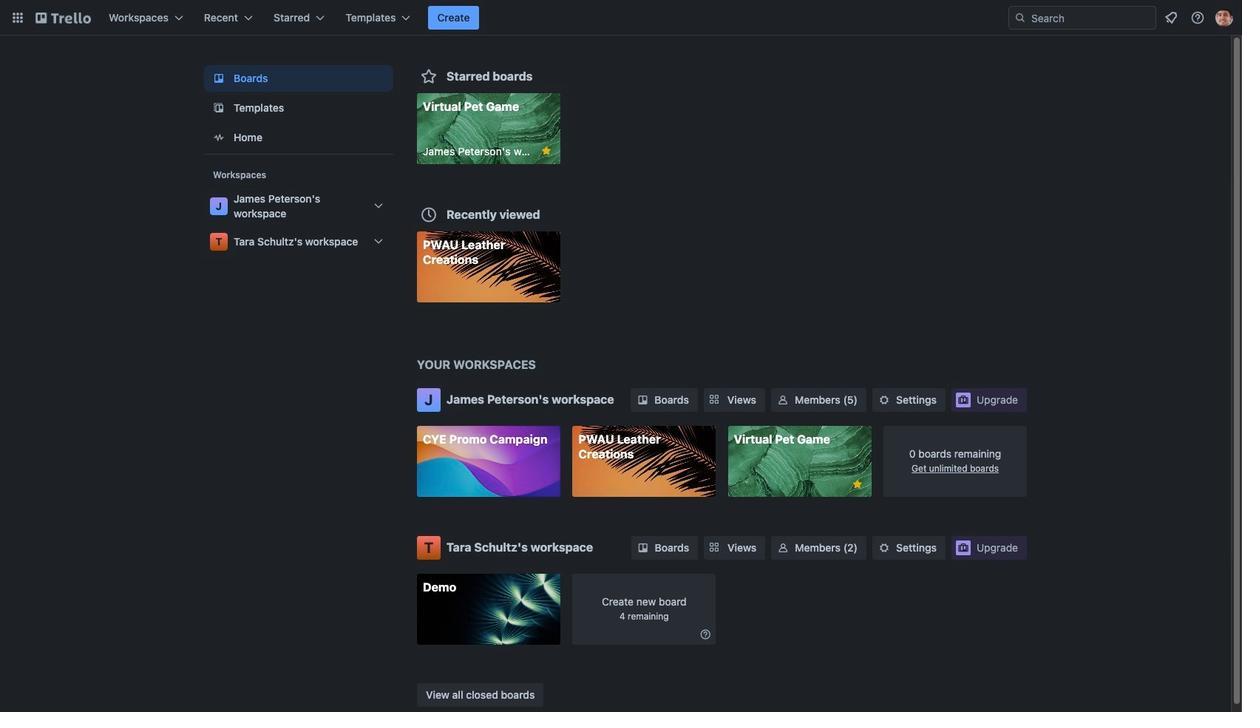 Task type: vqa. For each thing, say whether or not it's contained in the screenshot.
Greg Robinson (gregrobinson96) "image"
no



Task type: describe. For each thing, give the bounding box(es) containing it.
click to unstar this board. it will be removed from your starred list. image
[[851, 478, 864, 491]]

primary element
[[0, 0, 1243, 36]]

2 horizontal spatial sm image
[[877, 540, 892, 555]]

open information menu image
[[1191, 10, 1206, 25]]

board image
[[210, 70, 228, 87]]

click to unstar this board. it will be removed from your starred list. image
[[540, 144, 553, 158]]

0 notifications image
[[1163, 9, 1181, 27]]

template board image
[[210, 99, 228, 117]]



Task type: locate. For each thing, give the bounding box(es) containing it.
sm image
[[636, 540, 651, 555], [877, 540, 892, 555], [698, 627, 713, 642]]

0 horizontal spatial sm image
[[636, 540, 651, 555]]

Search field
[[1027, 7, 1156, 28]]

james peterson (jamespeterson93) image
[[1216, 9, 1234, 27]]

sm image
[[636, 393, 651, 408], [776, 393, 791, 408], [877, 393, 892, 408], [776, 540, 791, 555]]

home image
[[210, 129, 228, 146]]

1 horizontal spatial sm image
[[698, 627, 713, 642]]

search image
[[1015, 12, 1027, 24]]

back to home image
[[36, 6, 91, 30]]



